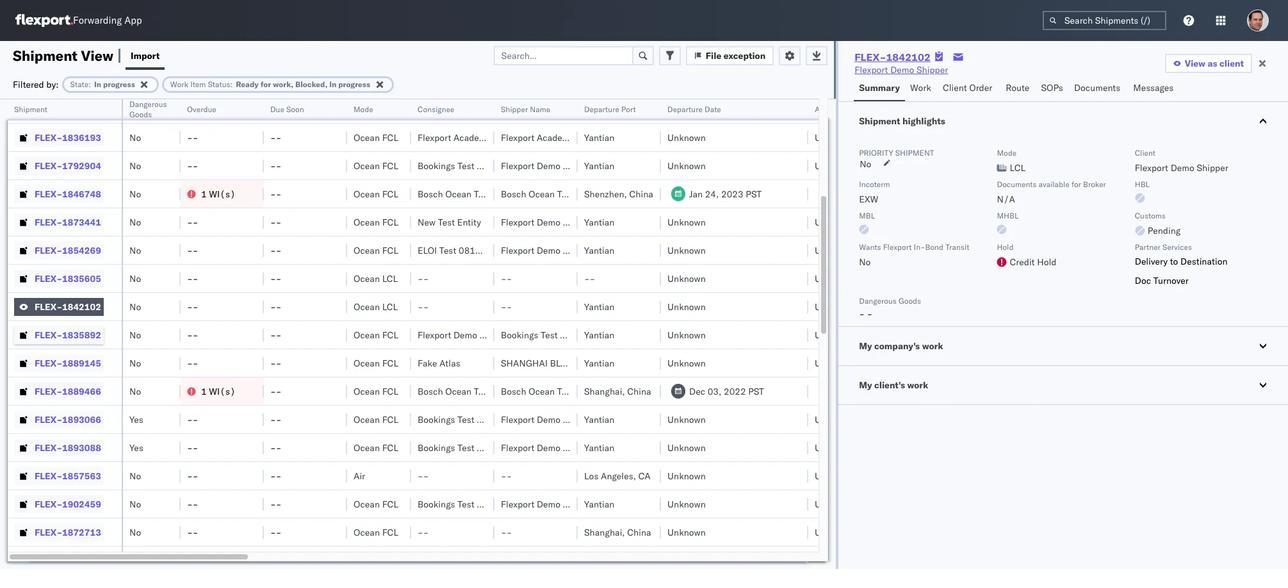 Task type: locate. For each thing, give the bounding box(es) containing it.
1842102
[[887, 51, 931, 63], [62, 301, 101, 312]]

ocean
[[354, 104, 380, 115], [354, 132, 380, 143], [354, 160, 380, 171], [354, 188, 380, 200], [446, 188, 472, 200], [529, 188, 555, 200], [354, 216, 380, 228], [354, 245, 380, 256], [354, 273, 380, 284], [354, 301, 380, 312], [354, 329, 380, 341], [354, 357, 380, 369], [354, 385, 380, 397], [446, 385, 472, 397], [529, 385, 555, 397], [354, 414, 380, 425], [354, 442, 380, 453], [354, 498, 380, 510], [354, 526, 380, 538]]

0 vertical spatial mode
[[354, 104, 373, 114]]

0 vertical spatial dangerous
[[129, 99, 167, 109]]

file
[[706, 50, 722, 61]]

0 horizontal spatial academy
[[454, 132, 491, 143]]

unknown
[[668, 104, 706, 115], [815, 104, 854, 115], [668, 132, 706, 143], [815, 132, 854, 143], [668, 160, 706, 171], [815, 160, 854, 171], [668, 216, 706, 228], [815, 216, 854, 228], [668, 245, 706, 256], [815, 245, 854, 256], [668, 273, 706, 284], [815, 273, 854, 284], [668, 301, 706, 312], [815, 301, 854, 312], [668, 329, 706, 341], [815, 329, 854, 341], [668, 357, 706, 369], [815, 357, 854, 369], [668, 414, 706, 425], [815, 414, 854, 425], [668, 442, 706, 453], [815, 442, 854, 453], [668, 470, 706, 482], [815, 470, 854, 482], [668, 498, 706, 510], [815, 498, 854, 510], [668, 526, 706, 538], [815, 526, 854, 538]]

fake
[[418, 357, 437, 369]]

7 resize handle column header from the left
[[563, 99, 578, 569]]

co. for 1893066
[[597, 414, 610, 425]]

flex- up "flex-1902459" button at the left
[[35, 470, 62, 482]]

0 vertical spatial wi(s)
[[209, 188, 236, 200]]

yes right 1893066
[[129, 414, 143, 425]]

flex- for flex-1872713 'button'
[[35, 526, 62, 538]]

arrival date
[[815, 104, 856, 114]]

10 yantian from the top
[[584, 498, 615, 510]]

flex-1835892
[[35, 329, 101, 341]]

0 horizontal spatial date
[[705, 104, 721, 114]]

1 1 wi(s) from the top
[[201, 188, 236, 200]]

demo for 1854269
[[537, 245, 561, 256]]

ocean for 1873441
[[354, 216, 380, 228]]

bosch up new
[[418, 188, 443, 200]]

documents inside documents available for broker n/a
[[998, 179, 1037, 189]]

1 horizontal spatial hold
[[1038, 256, 1057, 268]]

shanghai, china up ltd.
[[584, 104, 652, 115]]

0 vertical spatial for
[[261, 79, 271, 89]]

yantian for flex-1854269
[[584, 245, 615, 256]]

5 yantian from the top
[[584, 301, 615, 312]]

demo for 1893088
[[537, 442, 561, 453]]

1 vertical spatial goods
[[899, 296, 922, 306]]

hold
[[998, 242, 1014, 252], [1038, 256, 1057, 268]]

progress
[[103, 79, 135, 89], [339, 79, 370, 89]]

1 vertical spatial for
[[1072, 179, 1082, 189]]

fcl for flex-1795440
[[382, 104, 399, 115]]

mhbl
[[998, 211, 1019, 220]]

ca
[[639, 470, 651, 482]]

my
[[860, 340, 873, 352], [860, 380, 873, 391]]

yes for flex-1893066
[[129, 414, 143, 425]]

hold right credit
[[1038, 256, 1057, 268]]

yantian for flex-1889145
[[584, 357, 615, 369]]

consignee inside consignee button
[[418, 104, 455, 114]]

hold up credit
[[998, 242, 1014, 252]]

co. for 1854269
[[597, 245, 610, 256]]

shipper name button
[[495, 102, 565, 115]]

3 ocean fcl from the top
[[354, 160, 399, 171]]

wi(s) for flex-1889466
[[209, 385, 236, 397]]

1 horizontal spatial documents
[[1075, 82, 1121, 94]]

view left as
[[1186, 58, 1206, 69]]

bookings test consignee for flex-1902459
[[418, 498, 520, 510]]

0 vertical spatial shanghai,
[[584, 104, 625, 115]]

state
[[70, 79, 89, 89]]

3 shanghai, china from the top
[[584, 526, 652, 538]]

13 ocean fcl from the top
[[354, 526, 399, 538]]

yantian for flex-1835892
[[584, 329, 615, 341]]

yantian for flex-1792904
[[584, 160, 615, 171]]

1 vertical spatial ocean lcl
[[354, 301, 398, 312]]

2 fcl from the top
[[382, 132, 399, 143]]

1 vertical spatial my
[[860, 380, 873, 391]]

flex- down flex-1846748 button
[[35, 216, 62, 228]]

bookings test consignee for flex-1792904
[[418, 160, 520, 171]]

flex- down flex-1889145 button
[[35, 385, 62, 397]]

7 fcl from the top
[[382, 329, 399, 341]]

flex- up the flex-1835892 button at the bottom left of page
[[35, 301, 62, 312]]

work for work
[[911, 82, 932, 94]]

0 horizontal spatial :
[[89, 79, 91, 89]]

forwarding
[[73, 14, 122, 27]]

flex-1846748
[[35, 188, 101, 200]]

0 vertical spatial flex-1842102
[[855, 51, 931, 63]]

shanghai, china for flex-1872713
[[584, 526, 652, 538]]

departure inside button
[[584, 104, 620, 114]]

no for flex-1854269
[[129, 245, 141, 256]]

flex- inside "button"
[[35, 301, 62, 312]]

9 yantian from the top
[[584, 442, 615, 453]]

2 vertical spatial shanghai, china
[[584, 526, 652, 538]]

1 horizontal spatial goods
[[899, 296, 922, 306]]

work right the client's
[[908, 380, 929, 391]]

0 horizontal spatial in
[[94, 79, 101, 89]]

yantian for flex-1893088
[[584, 442, 615, 453]]

8 yantian from the top
[[584, 414, 615, 425]]

view up state : in progress
[[81, 46, 113, 64]]

1 progress from the left
[[103, 79, 135, 89]]

delivery
[[1135, 256, 1168, 267]]

9 resize handle column header from the left
[[793, 99, 809, 569]]

view
[[81, 46, 113, 64], [1186, 58, 1206, 69]]

work for my client's work
[[908, 380, 929, 391]]

mode inside button
[[354, 104, 373, 114]]

flex-1842102 down flex-1835605
[[35, 301, 101, 312]]

flexport inside 'client flexport demo shipper incoterm exw'
[[1135, 162, 1169, 174]]

goods up my company's work
[[899, 296, 922, 306]]

air
[[354, 470, 365, 482]]

flex- down by:
[[35, 104, 62, 115]]

fcl for flex-1854269
[[382, 245, 399, 256]]

resize handle column header for dangerous goods
[[165, 99, 181, 569]]

shipment down filtered
[[14, 104, 47, 114]]

0 vertical spatial work
[[923, 340, 944, 352]]

dangerous inside dangerous goods - -
[[860, 296, 897, 306]]

ltd.
[[601, 132, 617, 143]]

flex- up flex-1872713 'button'
[[35, 498, 62, 510]]

1 1 from the top
[[201, 188, 207, 200]]

8 resize handle column header from the left
[[646, 99, 661, 569]]

1 date from the left
[[705, 104, 721, 114]]

0 vertical spatial hold
[[998, 242, 1014, 252]]

0 vertical spatial pst
[[746, 188, 762, 200]]

demo inside 'client flexport demo shipper incoterm exw'
[[1171, 162, 1195, 174]]

flex- down the flex-1873441 button at the top of page
[[35, 245, 62, 256]]

summary button
[[854, 76, 906, 101]]

ocean for 1835892
[[354, 329, 380, 341]]

1 vertical spatial work
[[908, 380, 929, 391]]

in right blocked,
[[330, 79, 337, 89]]

goods inside dangerous goods - -
[[899, 296, 922, 306]]

shipment for shipment highlights
[[860, 115, 901, 127]]

1 horizontal spatial in
[[330, 79, 337, 89]]

progress up mode button
[[339, 79, 370, 89]]

13 fcl from the top
[[382, 526, 399, 538]]

1 shanghai, china from the top
[[584, 104, 652, 115]]

1 vertical spatial yes
[[129, 442, 143, 453]]

ocean fcl for flex-1872713
[[354, 526, 399, 538]]

8 ocean fcl from the top
[[354, 357, 399, 369]]

yantian for flex-1902459
[[584, 498, 615, 510]]

delivery to destination
[[1135, 256, 1228, 267]]

departure inside button
[[668, 104, 703, 114]]

departure left port
[[584, 104, 620, 114]]

4 fcl from the top
[[382, 188, 399, 200]]

1 vertical spatial documents
[[998, 179, 1037, 189]]

client left the "order" on the right top
[[943, 82, 968, 94]]

goods inside the dangerous goods
[[129, 110, 152, 119]]

1 vertical spatial 1842102
[[62, 301, 101, 312]]

flex- up the flex-1873441 button at the top of page
[[35, 188, 62, 200]]

shanghai, china down los angeles, ca in the bottom of the page
[[584, 526, 652, 538]]

shanghai, up ltd.
[[584, 104, 625, 115]]

consignee
[[418, 104, 455, 114], [477, 160, 520, 171], [560, 329, 603, 341], [477, 414, 520, 425], [477, 442, 520, 453], [477, 498, 520, 510]]

1 shanghai, from the top
[[584, 104, 625, 115]]

2 shanghai, from the top
[[584, 385, 625, 397]]

my for my client's work
[[860, 380, 873, 391]]

documents inside button
[[1075, 82, 1121, 94]]

china left departure date
[[628, 104, 652, 115]]

shipment for shipment
[[14, 104, 47, 114]]

flexport demo shipper co.
[[501, 160, 610, 171], [501, 216, 610, 228], [501, 245, 610, 256], [418, 329, 526, 341], [501, 414, 610, 425], [501, 442, 610, 453], [501, 498, 610, 510]]

work right company's
[[923, 340, 944, 352]]

co.
[[597, 160, 610, 171], [597, 216, 610, 228], [597, 245, 610, 256], [514, 329, 526, 341], [597, 414, 610, 425], [597, 442, 610, 453], [597, 498, 610, 510]]

services
[[1163, 242, 1193, 252]]

consignee for flex-1893066
[[477, 414, 520, 425]]

shipment
[[896, 148, 935, 158]]

yes right 1893088
[[129, 442, 143, 453]]

6 fcl from the top
[[382, 245, 399, 256]]

5 ocean fcl from the top
[[354, 216, 399, 228]]

flex- up flex-1846748 button
[[35, 160, 62, 171]]

1 ocean lcl from the top
[[354, 273, 398, 284]]

no for flex-1835605
[[129, 273, 141, 284]]

wi(s) for flex-1846748
[[209, 188, 236, 200]]

11 ocean fcl from the top
[[354, 442, 399, 453]]

10 fcl from the top
[[382, 414, 399, 425]]

1 for 1889466
[[201, 385, 207, 397]]

academy left the (us)
[[454, 132, 491, 143]]

0 horizontal spatial 1842102
[[62, 301, 101, 312]]

-
[[187, 104, 193, 115], [193, 104, 198, 115], [270, 104, 276, 115], [276, 104, 282, 115], [418, 104, 423, 115], [423, 104, 429, 115], [501, 104, 507, 115], [507, 104, 512, 115], [187, 132, 193, 143], [193, 132, 198, 143], [270, 132, 276, 143], [276, 132, 282, 143], [187, 160, 193, 171], [193, 160, 198, 171], [270, 160, 276, 171], [276, 160, 282, 171], [270, 188, 276, 200], [276, 188, 282, 200], [187, 216, 193, 228], [193, 216, 198, 228], [270, 216, 276, 228], [276, 216, 282, 228], [187, 245, 193, 256], [193, 245, 198, 256], [270, 245, 276, 256], [276, 245, 282, 256], [187, 273, 193, 284], [193, 273, 198, 284], [270, 273, 276, 284], [276, 273, 282, 284], [418, 273, 423, 284], [423, 273, 429, 284], [501, 273, 507, 284], [507, 273, 512, 284], [584, 273, 590, 284], [590, 273, 596, 284], [187, 301, 193, 312], [193, 301, 198, 312], [270, 301, 276, 312], [276, 301, 282, 312], [418, 301, 423, 312], [423, 301, 429, 312], [501, 301, 507, 312], [507, 301, 512, 312], [860, 308, 865, 320], [867, 308, 873, 320], [187, 329, 193, 341], [193, 329, 198, 341], [270, 329, 276, 341], [276, 329, 282, 341], [187, 357, 193, 369], [193, 357, 198, 369], [270, 357, 276, 369], [276, 357, 282, 369], [270, 385, 276, 397], [276, 385, 282, 397], [187, 414, 193, 425], [193, 414, 198, 425], [270, 414, 276, 425], [276, 414, 282, 425], [187, 442, 193, 453], [193, 442, 198, 453], [270, 442, 276, 453], [276, 442, 282, 453], [187, 470, 193, 482], [193, 470, 198, 482], [270, 470, 276, 482], [276, 470, 282, 482], [418, 470, 423, 482], [423, 470, 429, 482], [501, 470, 507, 482], [507, 470, 512, 482], [187, 498, 193, 510], [193, 498, 198, 510], [270, 498, 276, 510], [276, 498, 282, 510], [187, 526, 193, 538], [193, 526, 198, 538], [270, 526, 276, 538], [276, 526, 282, 538], [418, 526, 423, 538], [423, 526, 429, 538], [501, 526, 507, 538], [507, 526, 512, 538], [187, 555, 193, 566], [193, 555, 198, 566], [270, 555, 276, 566], [276, 555, 282, 566]]

0 horizontal spatial departure
[[584, 104, 620, 114]]

1 ocean fcl from the top
[[354, 104, 399, 115]]

2022
[[724, 385, 746, 397]]

my left the client's
[[860, 380, 873, 391]]

1 wi(s) for 1889466
[[201, 385, 236, 397]]

destination
[[1181, 256, 1228, 267]]

bookings
[[418, 160, 455, 171], [501, 329, 539, 341], [418, 414, 455, 425], [418, 442, 455, 453], [418, 498, 455, 510]]

2 1 wi(s) from the top
[[201, 385, 236, 397]]

goods down state : in progress
[[129, 110, 152, 119]]

bosch down the (us)
[[501, 188, 527, 200]]

pst right 2022
[[749, 385, 765, 397]]

1 horizontal spatial for
[[1072, 179, 1082, 189]]

1 vertical spatial shanghai, china
[[584, 385, 652, 397]]

flex- up flex-1889466 button
[[35, 357, 62, 369]]

1 wi(s)
[[201, 188, 236, 200], [201, 385, 236, 397]]

0 vertical spatial documents
[[1075, 82, 1121, 94]]

flexport demo shipper co. for 1792904
[[501, 160, 610, 171]]

no for flex-1889466
[[129, 385, 141, 397]]

0 horizontal spatial client
[[943, 82, 968, 94]]

work left item
[[170, 79, 188, 89]]

work
[[923, 340, 944, 352], [908, 380, 929, 391]]

2 yantian from the top
[[584, 160, 615, 171]]

0 vertical spatial yes
[[129, 414, 143, 425]]

1 vertical spatial wi(s)
[[209, 385, 236, 397]]

: left "ready"
[[230, 79, 233, 89]]

0 horizontal spatial flex-1842102
[[35, 301, 101, 312]]

ocean for 1889466
[[354, 385, 380, 397]]

dangerous for dangerous goods
[[129, 99, 167, 109]]

1 horizontal spatial progress
[[339, 79, 370, 89]]

1 academy from the left
[[454, 132, 491, 143]]

china for flex-1889466
[[628, 385, 652, 397]]

bosch ocean test down shanghai
[[501, 385, 574, 397]]

shanghai, china for flex-1795440
[[584, 104, 652, 115]]

0 vertical spatial 1
[[201, 188, 207, 200]]

1893066
[[62, 414, 101, 425]]

5 resize handle column header from the left
[[396, 99, 411, 569]]

china for flex-1872713
[[628, 526, 652, 538]]

no for flex-1872713
[[129, 526, 141, 538]]

ocean for 1836193
[[354, 132, 380, 143]]

client order button
[[938, 76, 1001, 101]]

fcl for flex-1872713
[[382, 526, 399, 538]]

2 ocean lcl from the top
[[354, 301, 398, 312]]

0 vertical spatial my
[[860, 340, 873, 352]]

academy for (sz)
[[537, 132, 574, 143]]

shipper inside button
[[501, 104, 528, 114]]

4 ocean fcl from the top
[[354, 188, 399, 200]]

0 horizontal spatial work
[[170, 79, 188, 89]]

0 horizontal spatial mode
[[354, 104, 373, 114]]

china down ca at the bottom of page
[[628, 526, 652, 538]]

flex- up "flex-1893088" button
[[35, 414, 62, 425]]

Search Shipments (/) text field
[[1043, 11, 1167, 30]]

2 vertical spatial shipment
[[860, 115, 901, 127]]

2 wi(s) from the top
[[209, 385, 236, 397]]

shanghai, china for flex-1889466
[[584, 385, 652, 397]]

1 horizontal spatial departure
[[668, 104, 703, 114]]

9 fcl from the top
[[382, 385, 399, 397]]

9 ocean fcl from the top
[[354, 385, 399, 397]]

2 academy from the left
[[537, 132, 574, 143]]

departure for departure date
[[668, 104, 703, 114]]

client inside 'client flexport demo shipper incoterm exw'
[[1135, 148, 1156, 158]]

1 yes from the top
[[129, 414, 143, 425]]

lcl
[[1010, 162, 1026, 174], [382, 273, 398, 284], [382, 301, 398, 312]]

flex-1873441
[[35, 216, 101, 228]]

date for arrival date
[[840, 104, 856, 114]]

1842102 down 1835605
[[62, 301, 101, 312]]

2 ocean fcl from the top
[[354, 132, 399, 143]]

work,
[[273, 79, 294, 89]]

yantian for flex-1842102
[[584, 301, 615, 312]]

dangerous inside button
[[129, 99, 167, 109]]

flex- for the flex-1873441 button at the top of page
[[35, 216, 62, 228]]

ocean for 1889145
[[354, 357, 380, 369]]

broker
[[1084, 179, 1107, 189]]

4 resize handle column header from the left
[[332, 99, 347, 569]]

fcl for flex-1836193
[[382, 132, 399, 143]]

0 horizontal spatial for
[[261, 79, 271, 89]]

yantian for flex-1836193
[[584, 132, 615, 143]]

1 vertical spatial 1
[[201, 385, 207, 397]]

1 horizontal spatial client
[[1135, 148, 1156, 158]]

dangerous up company's
[[860, 296, 897, 306]]

flex- down "flex-1902459" button at the left
[[35, 526, 62, 538]]

2 yes from the top
[[129, 442, 143, 453]]

dangerous down import button
[[129, 99, 167, 109]]

my client's work
[[860, 380, 929, 391]]

shanghai,
[[584, 104, 625, 115], [584, 385, 625, 397], [584, 526, 625, 538]]

client inside button
[[943, 82, 968, 94]]

for inside documents available for broker n/a
[[1072, 179, 1082, 189]]

flex-1873441 button
[[14, 213, 104, 231]]

summary
[[860, 82, 900, 94]]

1 vertical spatial shipment
[[14, 104, 47, 114]]

0 vertical spatial 1 wi(s)
[[201, 188, 236, 200]]

lcl for yantian
[[382, 301, 398, 312]]

1 horizontal spatial :
[[230, 79, 233, 89]]

0 vertical spatial 1842102
[[887, 51, 931, 63]]

wants
[[860, 242, 882, 252]]

consignee button
[[411, 102, 482, 115]]

mode
[[354, 104, 373, 114], [998, 148, 1017, 158]]

progress up the dangerous goods
[[103, 79, 135, 89]]

1 horizontal spatial dangerous
[[860, 296, 897, 306]]

2 vertical spatial lcl
[[382, 301, 398, 312]]

in-
[[914, 242, 926, 252]]

1 horizontal spatial flex-1842102
[[855, 51, 931, 63]]

2 my from the top
[[860, 380, 873, 391]]

ocean for 1893066
[[354, 414, 380, 425]]

shanghai, down co.,
[[584, 385, 625, 397]]

pst for jan 24, 2023 pst
[[746, 188, 762, 200]]

5 fcl from the top
[[382, 216, 399, 228]]

doc
[[1135, 275, 1152, 286]]

0 vertical spatial shipment
[[13, 46, 78, 64]]

1 wi(s) for 1846748
[[201, 188, 236, 200]]

shanghai, down los angeles, ca in the bottom of the page
[[584, 526, 625, 538]]

3 yantian from the top
[[584, 216, 615, 228]]

8 fcl from the top
[[382, 357, 399, 369]]

resize handle column header
[[106, 99, 122, 569], [165, 99, 181, 569], [249, 99, 264, 569], [332, 99, 347, 569], [396, 99, 411, 569], [479, 99, 495, 569], [563, 99, 578, 569], [646, 99, 661, 569], [793, 99, 809, 569]]

overdue
[[187, 104, 216, 114]]

Search... text field
[[494, 46, 634, 65]]

6 resize handle column header from the left
[[479, 99, 495, 569]]

shanghai
[[501, 357, 548, 369]]

flexport inside wants flexport in-bond transit no
[[884, 242, 912, 252]]

client for order
[[943, 82, 968, 94]]

fcl for flex-1889466
[[382, 385, 399, 397]]

: up "1795440"
[[89, 79, 91, 89]]

filtered
[[13, 79, 44, 90]]

1 horizontal spatial work
[[911, 82, 932, 94]]

1792904
[[62, 160, 101, 171]]

shipment up by:
[[13, 46, 78, 64]]

6 ocean fcl from the top
[[354, 245, 399, 256]]

ocean fcl for flex-1792904
[[354, 160, 399, 171]]

7 ocean fcl from the top
[[354, 329, 399, 341]]

1 horizontal spatial mode
[[998, 148, 1017, 158]]

yes for flex-1893088
[[129, 442, 143, 453]]

co. for 1893088
[[597, 442, 610, 453]]

12 ocean fcl from the top
[[354, 498, 399, 510]]

4 yantian from the top
[[584, 245, 615, 256]]

bookings test consignee for flex-1893066
[[418, 414, 520, 425]]

pst right 2023
[[746, 188, 762, 200]]

1 vertical spatial client
[[1135, 148, 1156, 158]]

dangerous for dangerous goods - -
[[860, 296, 897, 306]]

1 vertical spatial pst
[[749, 385, 765, 397]]

1 horizontal spatial date
[[840, 104, 856, 114]]

shipment highlights button
[[839, 102, 1289, 140]]

no for flex-1857563
[[129, 470, 141, 482]]

bookings for flex-1893088
[[418, 442, 455, 453]]

date down 'file' on the right top of page
[[705, 104, 721, 114]]

shanghai, china down ltd
[[584, 385, 652, 397]]

2 date from the left
[[840, 104, 856, 114]]

flex- down flex-1893066 button
[[35, 442, 62, 453]]

10 ocean fcl from the top
[[354, 414, 399, 425]]

flexport
[[855, 64, 889, 76], [418, 132, 451, 143], [501, 132, 535, 143], [501, 160, 535, 171], [1135, 162, 1169, 174], [501, 216, 535, 228], [884, 242, 912, 252], [501, 245, 535, 256], [418, 329, 451, 341], [501, 414, 535, 425], [501, 442, 535, 453], [501, 498, 535, 510]]

0 horizontal spatial goods
[[129, 110, 152, 119]]

flex-1902459
[[35, 498, 101, 510]]

departure right port
[[668, 104, 703, 114]]

0 horizontal spatial hold
[[998, 242, 1014, 252]]

1 vertical spatial 1 wi(s)
[[201, 385, 236, 397]]

0 vertical spatial client
[[943, 82, 968, 94]]

flex-1842102 inside "button"
[[35, 301, 101, 312]]

flex- for flex-1835605 button
[[35, 273, 62, 284]]

documents right sops button
[[1075, 82, 1121, 94]]

my left company's
[[860, 340, 873, 352]]

bosch ocean test
[[418, 188, 491, 200], [501, 188, 574, 200], [418, 385, 491, 397], [501, 385, 574, 397]]

flex- for flex-1795440 button
[[35, 104, 62, 115]]

flex-
[[855, 51, 887, 63], [35, 104, 62, 115], [35, 132, 62, 143], [35, 160, 62, 171], [35, 188, 62, 200], [35, 216, 62, 228], [35, 245, 62, 256], [35, 273, 62, 284], [35, 301, 62, 312], [35, 329, 62, 341], [35, 357, 62, 369], [35, 385, 62, 397], [35, 414, 62, 425], [35, 442, 62, 453], [35, 470, 62, 482], [35, 498, 62, 510], [35, 526, 62, 538]]

china right shenzhen,
[[630, 188, 654, 200]]

date right arrival
[[840, 104, 856, 114]]

in right state
[[94, 79, 101, 89]]

filtered by:
[[13, 79, 59, 90]]

0 vertical spatial shanghai, china
[[584, 104, 652, 115]]

2023
[[722, 188, 744, 200]]

flex- for flex-1854269 button
[[35, 245, 62, 256]]

shipper name
[[501, 104, 551, 114]]

1 resize handle column header from the left
[[106, 99, 122, 569]]

0 vertical spatial goods
[[129, 110, 152, 119]]

flex-1792904
[[35, 160, 101, 171]]

fcl
[[382, 104, 399, 115], [382, 132, 399, 143], [382, 160, 399, 171], [382, 188, 399, 200], [382, 216, 399, 228], [382, 245, 399, 256], [382, 329, 399, 341], [382, 357, 399, 369], [382, 385, 399, 397], [382, 414, 399, 425], [382, 442, 399, 453], [382, 498, 399, 510], [382, 526, 399, 538]]

documents for documents
[[1075, 82, 1121, 94]]

client
[[1220, 58, 1245, 69]]

flex-1795440
[[35, 104, 101, 115]]

flex- up flex-1889145 button
[[35, 329, 62, 341]]

flex-1842102 up 'flexport demo shipper'
[[855, 51, 931, 63]]

academy for (us)
[[454, 132, 491, 143]]

jan 24, 2023 pst
[[690, 188, 762, 200]]

1 in from the left
[[94, 79, 101, 89]]

1 vertical spatial lcl
[[382, 273, 398, 284]]

ocean for 1842102
[[354, 301, 380, 312]]

1 wi(s) from the top
[[209, 188, 236, 200]]

1 vertical spatial dangerous
[[860, 296, 897, 306]]

flex-1889466
[[35, 385, 101, 397]]

mode button
[[347, 102, 399, 115]]

view as client button
[[1166, 54, 1253, 73]]

1 vertical spatial shanghai,
[[584, 385, 625, 397]]

departure port
[[584, 104, 636, 114]]

7 yantian from the top
[[584, 357, 615, 369]]

1 fcl from the top
[[382, 104, 399, 115]]

documents up n/a
[[998, 179, 1037, 189]]

6 yantian from the top
[[584, 329, 615, 341]]

client up hbl
[[1135, 148, 1156, 158]]

priority
[[860, 148, 894, 158]]

0 horizontal spatial progress
[[103, 79, 135, 89]]

flex-1835605
[[35, 273, 101, 284]]

customs
[[1135, 211, 1166, 220]]

2 shanghai, china from the top
[[584, 385, 652, 397]]

ocean fcl for flex-1902459
[[354, 498, 399, 510]]

3 shanghai, from the top
[[584, 526, 625, 538]]

work down 'flexport demo shipper'
[[911, 82, 932, 94]]

shipment down arrival date button
[[860, 115, 901, 127]]

1 horizontal spatial view
[[1186, 58, 1206, 69]]

3 fcl from the top
[[382, 160, 399, 171]]

flex-1893066 button
[[14, 410, 104, 428]]

1 yantian from the top
[[584, 132, 615, 143]]

flex-1846748 button
[[14, 185, 104, 203]]

china down ltd
[[628, 385, 652, 397]]

flex-1795440 button
[[14, 100, 104, 118]]

flex- inside button
[[35, 188, 62, 200]]

11 fcl from the top
[[382, 442, 399, 453]]

1 vertical spatial flex-1842102
[[35, 301, 101, 312]]

my company's work button
[[839, 327, 1289, 365]]

for left work,
[[261, 79, 271, 89]]

blocked,
[[295, 79, 328, 89]]

0 horizontal spatial documents
[[998, 179, 1037, 189]]

eloi
[[418, 245, 437, 256]]

2 departure from the left
[[668, 104, 703, 114]]

flexport academy (us) inc.
[[418, 132, 534, 143]]

ocean fcl for flex-1893088
[[354, 442, 399, 453]]

flex- down flex-1795440 button
[[35, 132, 62, 143]]

2 resize handle column header from the left
[[165, 99, 181, 569]]

0 horizontal spatial view
[[81, 46, 113, 64]]

1 my from the top
[[860, 340, 873, 352]]

12 fcl from the top
[[382, 498, 399, 510]]

1 departure from the left
[[584, 104, 620, 114]]

flexport demo shipper co. for 1893088
[[501, 442, 610, 453]]

0 vertical spatial ocean lcl
[[354, 273, 398, 284]]

flex-1902459 button
[[14, 495, 104, 513]]

flex- up flex-1842102 "button"
[[35, 273, 62, 284]]

2 vertical spatial shanghai,
[[584, 526, 625, 538]]

fake atlas
[[418, 357, 461, 369]]

academy right inc.
[[537, 132, 574, 143]]

(sz)
[[577, 132, 598, 143]]

ocean fcl for flex-1873441
[[354, 216, 399, 228]]

for left broker
[[1072, 179, 1082, 189]]

1842102 up 'flexport demo shipper'
[[887, 51, 931, 63]]

0 horizontal spatial dangerous
[[129, 99, 167, 109]]

date
[[705, 104, 721, 114], [840, 104, 856, 114]]

2 1 from the top
[[201, 385, 207, 397]]

1 horizontal spatial academy
[[537, 132, 574, 143]]

work inside button
[[911, 82, 932, 94]]

work for my company's work
[[923, 340, 944, 352]]



Task type: vqa. For each thing, say whether or not it's contained in the screenshot.


Task type: describe. For each thing, give the bounding box(es) containing it.
transit
[[946, 242, 970, 252]]

ocean fcl for flex-1846748
[[354, 188, 399, 200]]

new test entity
[[418, 216, 481, 228]]

highlights
[[903, 115, 946, 127]]

hbl
[[1135, 179, 1150, 189]]

forwarding app
[[73, 14, 142, 27]]

1795440
[[62, 104, 101, 115]]

view inside button
[[1186, 58, 1206, 69]]

company's
[[875, 340, 920, 352]]

ocean lcl for yantian
[[354, 301, 398, 312]]

flex- for flex-1792904 'button'
[[35, 160, 62, 171]]

flex- for flex-1842102 "button"
[[35, 301, 62, 312]]

flex-1854269
[[35, 245, 101, 256]]

arrival date button
[[809, 102, 943, 115]]

demo for 1873441
[[537, 216, 561, 228]]

bond
[[926, 242, 944, 252]]

status
[[208, 79, 230, 89]]

client flexport demo shipper incoterm exw
[[860, 148, 1229, 205]]

my for my company's work
[[860, 340, 873, 352]]

1 vertical spatial mode
[[998, 148, 1017, 158]]

no for flex-1842102
[[129, 301, 141, 312]]

turnover
[[1154, 275, 1189, 286]]

shanghai, for flex-1889466
[[584, 385, 625, 397]]

1 : from the left
[[89, 79, 91, 89]]

flex-1872713
[[35, 526, 101, 538]]

flex- for "flex-1893088" button
[[35, 442, 62, 453]]

bosch down shanghai
[[501, 385, 527, 397]]

goods for dangerous goods
[[129, 110, 152, 119]]

flex- for flex-1846748 button
[[35, 188, 62, 200]]

documents button
[[1070, 76, 1129, 101]]

angeles,
[[601, 470, 636, 482]]

inc.
[[519, 132, 534, 143]]

china for flex-1795440
[[628, 104, 652, 115]]

2 progress from the left
[[339, 79, 370, 89]]

1889145
[[62, 357, 101, 369]]

1846748
[[62, 188, 101, 200]]

messages button
[[1129, 76, 1181, 101]]

1 vertical spatial hold
[[1038, 256, 1057, 268]]

flexport demo shipper co. for 1902459
[[501, 498, 610, 510]]

partner
[[1135, 242, 1161, 252]]

work for work item status : ready for work, blocked, in progress
[[170, 79, 188, 89]]

1836193
[[62, 132, 101, 143]]

03,
[[708, 385, 722, 397]]

co.,
[[599, 357, 617, 369]]

pending
[[1148, 225, 1181, 236]]

messages
[[1134, 82, 1174, 94]]

ready
[[236, 79, 259, 89]]

shanghai bluetech co., ltd
[[501, 357, 635, 369]]

dangerous goods - -
[[860, 296, 922, 320]]

co. for 1873441
[[597, 216, 610, 228]]

shipment button
[[8, 102, 109, 115]]

fcl for flex-1835892
[[382, 329, 399, 341]]

arrival
[[815, 104, 838, 114]]

yantian for flex-1873441
[[584, 216, 615, 228]]

import
[[131, 50, 160, 61]]

credit
[[1010, 256, 1035, 268]]

fcl for flex-1846748
[[382, 188, 399, 200]]

no for flex-1795440
[[129, 104, 141, 115]]

ocean for 1835605
[[354, 273, 380, 284]]

flex- for the flex-1835892 button at the bottom left of page
[[35, 329, 62, 341]]

demo for 1902459
[[537, 498, 561, 510]]

to
[[1171, 256, 1179, 267]]

flex-1857563 button
[[14, 467, 104, 485]]

item
[[190, 79, 206, 89]]

shanghai, for flex-1872713
[[584, 526, 625, 538]]

soon
[[286, 104, 304, 114]]

consignee for flex-1893088
[[477, 442, 520, 453]]

file exception
[[706, 50, 766, 61]]

mbl
[[860, 211, 876, 220]]

route button
[[1001, 76, 1037, 101]]

fcl for flex-1792904
[[382, 160, 399, 171]]

bookings for flex-1792904
[[418, 160, 455, 171]]

flex-1842102 link
[[855, 51, 931, 63]]

bookings for flex-1893066
[[418, 414, 455, 425]]

no inside wants flexport in-bond transit no
[[860, 256, 871, 268]]

date for departure date
[[705, 104, 721, 114]]

bosch down fake at the bottom left of the page
[[418, 385, 443, 397]]

shipper inside 'client flexport demo shipper incoterm exw'
[[1197, 162, 1229, 174]]

shipment highlights
[[860, 115, 946, 127]]

bosch ocean test down atlas
[[418, 385, 491, 397]]

pst for dec 03, 2022 pst
[[749, 385, 765, 397]]

flex-1792904 button
[[14, 157, 104, 175]]

flex-1836193 button
[[14, 128, 104, 146]]

flexport. image
[[15, 14, 73, 27]]

bosch ocean test up 'new test entity'
[[418, 188, 491, 200]]

lcl for --
[[382, 273, 398, 284]]

1 horizontal spatial 1842102
[[887, 51, 931, 63]]

state : in progress
[[70, 79, 135, 89]]

flex-1893088
[[35, 442, 101, 453]]

flexport demo shipper co. for 1854269
[[501, 245, 610, 256]]

1835605
[[62, 273, 101, 284]]

my client's work button
[[839, 366, 1289, 405]]

flex-1872713 button
[[14, 523, 104, 541]]

ocean for 1893088
[[354, 442, 380, 453]]

co. for 1902459
[[597, 498, 610, 510]]

co. for 1792904
[[597, 160, 610, 171]]

shenzhen, china
[[584, 188, 654, 200]]

my company's work
[[860, 340, 944, 352]]

wants flexport in-bond transit no
[[860, 242, 970, 268]]

1 for 1846748
[[201, 188, 207, 200]]

flexport demo shipper
[[855, 64, 949, 76]]

partner services
[[1135, 242, 1193, 252]]

dec 03, 2022 pst
[[690, 385, 765, 397]]

2 in from the left
[[330, 79, 337, 89]]

port
[[622, 104, 636, 114]]

departure port button
[[578, 102, 649, 115]]

ocean fcl for flex-1854269
[[354, 245, 399, 256]]

atlas
[[440, 357, 461, 369]]

flexport demo shipper link
[[855, 63, 949, 76]]

1893088
[[62, 442, 101, 453]]

ocean for 1792904
[[354, 160, 380, 171]]

2 : from the left
[[230, 79, 233, 89]]

china for flex-1846748
[[630, 188, 654, 200]]

ocean fcl for flex-1836193
[[354, 132, 399, 143]]

departure for departure port
[[584, 104, 620, 114]]

new
[[418, 216, 436, 228]]

flex-1893066
[[35, 414, 101, 425]]

shanghai, for flex-1795440
[[584, 104, 625, 115]]

ocean for 1854269
[[354, 245, 380, 256]]

shipment for shipment view
[[13, 46, 78, 64]]

credit hold
[[1010, 256, 1057, 268]]

no for flex-1792904
[[129, 160, 141, 171]]

ocean for 1846748
[[354, 188, 380, 200]]

name
[[530, 104, 551, 114]]

flex-1889145 button
[[14, 354, 104, 372]]

departure date button
[[661, 102, 796, 115]]

resize handle column header for departure date
[[793, 99, 809, 569]]

ltd
[[619, 357, 635, 369]]

ocean fcl for flex-1835892
[[354, 329, 399, 341]]

consignee for flex-1902459
[[477, 498, 520, 510]]

flex-1893088 button
[[14, 439, 104, 457]]

fcl for flex-1889145
[[382, 357, 399, 369]]

flex-1854269 button
[[14, 241, 104, 259]]

ocean lcl for --
[[354, 273, 398, 284]]

1854269
[[62, 245, 101, 256]]

fcl for flex-1902459
[[382, 498, 399, 510]]

no for flex-1902459
[[129, 498, 141, 510]]

resize handle column header for shipper name
[[563, 99, 578, 569]]

flex- up summary
[[855, 51, 887, 63]]

fcl for flex-1893088
[[382, 442, 399, 453]]

resize handle column header for shipment
[[106, 99, 122, 569]]

1842102 inside "button"
[[62, 301, 101, 312]]

flex- for flex-1836193 button
[[35, 132, 62, 143]]

0 vertical spatial lcl
[[1010, 162, 1026, 174]]

route
[[1006, 82, 1030, 94]]

app
[[124, 14, 142, 27]]

bosch ocean test down inc.
[[501, 188, 574, 200]]

ocean fcl for flex-1889466
[[354, 385, 399, 397]]

1873441
[[62, 216, 101, 228]]

work item status : ready for work, blocked, in progress
[[170, 79, 370, 89]]

exception
[[724, 50, 766, 61]]

doc turnover
[[1135, 275, 1189, 286]]

3 resize handle column header from the left
[[249, 99, 264, 569]]

exw
[[860, 194, 879, 205]]

bookings test consignee for flex-1893088
[[418, 442, 520, 453]]

no for flex-1836193
[[129, 132, 141, 143]]



